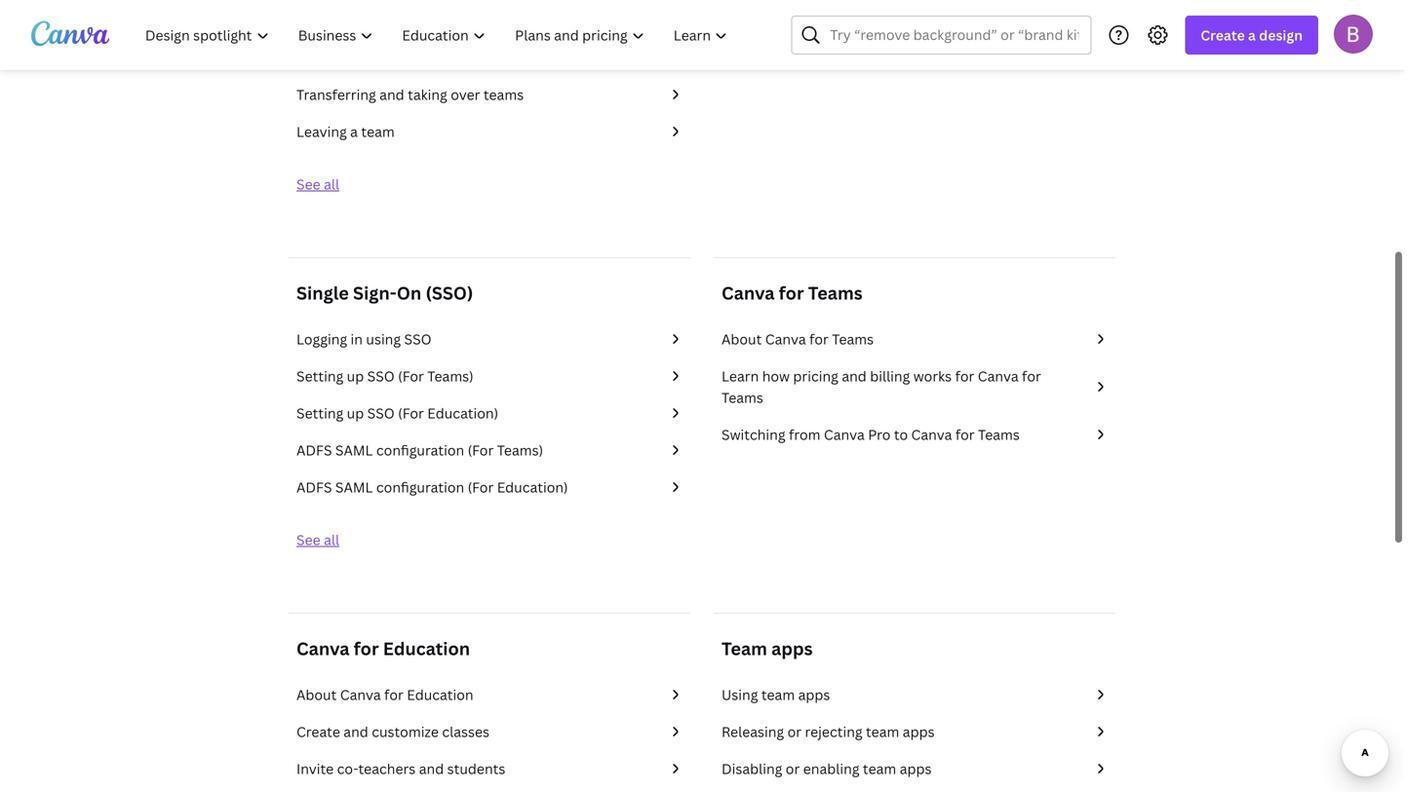 Task type: locate. For each thing, give the bounding box(es) containing it.
education) down the "adfs saml configuration (for teams)" link
[[497, 478, 568, 497]]

1 vertical spatial see
[[297, 531, 321, 550]]

0 horizontal spatial about
[[297, 686, 337, 705]]

2 setting from the top
[[297, 404, 344, 423]]

1 vertical spatial create
[[297, 723, 340, 742]]

1 vertical spatial education
[[407, 686, 474, 705]]

teams) down logging in using sso link
[[427, 367, 474, 386]]

education) up the "adfs saml configuration (for teams)" link
[[427, 404, 499, 423]]

teams down learn
[[722, 389, 764, 407]]

create
[[1201, 26, 1245, 44], [297, 723, 340, 742]]

design
[[1259, 26, 1303, 44]]

adfs
[[297, 441, 332, 460], [297, 478, 332, 497]]

about for canva for teams
[[722, 330, 762, 349]]

leaving a team
[[297, 122, 395, 141]]

using
[[722, 686, 758, 705]]

sso right using
[[404, 330, 432, 349]]

sso
[[404, 330, 432, 349], [367, 367, 395, 386], [367, 404, 395, 423]]

1 vertical spatial see all
[[297, 531, 339, 550]]

setting up sso (for teams)
[[297, 367, 474, 386]]

a right leaving at the left top of page
[[350, 122, 358, 141]]

or
[[788, 723, 802, 742], [786, 760, 800, 779]]

1 vertical spatial education)
[[497, 478, 568, 497]]

rejecting
[[805, 723, 863, 742]]

releasing or rejecting team apps link
[[722, 722, 1108, 743]]

create a design
[[1201, 26, 1303, 44]]

create inside dropdown button
[[1201, 26, 1245, 44]]

0 vertical spatial a
[[1248, 26, 1256, 44]]

configuration for teams)
[[376, 441, 464, 460]]

apps
[[772, 637, 813, 661], [798, 686, 830, 705], [903, 723, 935, 742], [900, 760, 932, 779]]

1 horizontal spatial about
[[722, 330, 762, 349]]

leaving
[[297, 122, 347, 141]]

a
[[1248, 26, 1256, 44], [350, 122, 358, 141]]

using team apps
[[722, 686, 830, 705]]

classes
[[442, 723, 490, 742]]

education) inside "link"
[[497, 478, 568, 497]]

for
[[779, 281, 804, 305], [810, 330, 829, 349], [955, 367, 975, 386], [1022, 367, 1041, 386], [956, 426, 975, 444], [354, 637, 379, 661], [384, 686, 404, 705]]

and left billing
[[842, 367, 867, 386]]

1 adfs from the top
[[297, 441, 332, 460]]

see for second the see all button from the bottom
[[297, 175, 321, 194]]

transferring and taking over teams
[[297, 85, 524, 104]]

0 vertical spatial create
[[1201, 26, 1245, 44]]

adfs saml configuration (for teams)
[[297, 441, 543, 460]]

1 vertical spatial up
[[347, 404, 364, 423]]

create left the design
[[1201, 26, 1245, 44]]

adfs for adfs saml configuration (for education)
[[297, 478, 332, 497]]

about
[[722, 330, 762, 349], [297, 686, 337, 705]]

teams) for setting up sso (for teams)
[[427, 367, 474, 386]]

1 vertical spatial configuration
[[376, 478, 464, 497]]

1 horizontal spatial a
[[1248, 26, 1256, 44]]

using
[[366, 330, 401, 349]]

see all button
[[297, 175, 339, 194], [297, 531, 339, 550]]

apps up disabling or enabling team apps link
[[903, 723, 935, 742]]

education
[[383, 637, 470, 661], [407, 686, 474, 705]]

2 see all button from the top
[[297, 531, 339, 550]]

2 see from the top
[[297, 531, 321, 550]]

canva for education
[[297, 637, 470, 661]]

0 vertical spatial or
[[788, 723, 802, 742]]

0 vertical spatial teams)
[[427, 367, 474, 386]]

see for 1st the see all button from the bottom
[[297, 531, 321, 550]]

up down in at the top
[[347, 367, 364, 386]]

1 vertical spatial see all button
[[297, 531, 339, 550]]

team
[[361, 122, 395, 141], [762, 686, 795, 705], [866, 723, 900, 742], [863, 760, 897, 779]]

invite co-teachers and students
[[297, 760, 506, 779]]

1 saml from the top
[[335, 441, 373, 460]]

0 vertical spatial about
[[722, 330, 762, 349]]

teams) down setting up sso (for education) link
[[497, 441, 543, 460]]

(for up adfs saml configuration (for teams)
[[398, 404, 424, 423]]

saml down adfs saml configuration (for teams)
[[335, 478, 373, 497]]

bob builder image
[[1334, 14, 1373, 53]]

configuration up adfs saml configuration (for education)
[[376, 441, 464, 460]]

or for releasing
[[788, 723, 802, 742]]

0 vertical spatial sso
[[404, 330, 432, 349]]

0 vertical spatial all
[[324, 175, 339, 194]]

1 see all from the top
[[297, 175, 339, 194]]

setting up sso (for teams) link
[[297, 366, 683, 387]]

learn how pricing and billing works for canva for teams
[[722, 367, 1041, 407]]

sso for teams)
[[367, 367, 395, 386]]

switching from canva pro to canva for teams link
[[722, 424, 1108, 446]]

sso down setting up sso (for teams)
[[367, 404, 395, 423]]

up
[[347, 367, 364, 386], [347, 404, 364, 423]]

apps down releasing or rejecting team apps link
[[900, 760, 932, 779]]

or left rejecting
[[788, 723, 802, 742]]

about up learn
[[722, 330, 762, 349]]

education)
[[427, 404, 499, 423], [497, 478, 568, 497]]

enabling
[[803, 760, 860, 779]]

up down setting up sso (for teams)
[[347, 404, 364, 423]]

1 vertical spatial adfs
[[297, 478, 332, 497]]

how
[[762, 367, 790, 386]]

create for create and customize classes
[[297, 723, 340, 742]]

configuration down adfs saml configuration (for teams)
[[376, 478, 464, 497]]

2 vertical spatial sso
[[367, 404, 395, 423]]

0 vertical spatial education)
[[427, 404, 499, 423]]

teams)
[[427, 367, 474, 386], [497, 441, 543, 460]]

1 horizontal spatial teams)
[[497, 441, 543, 460]]

education up about canva for education
[[383, 637, 470, 661]]

a for leaving
[[350, 122, 358, 141]]

configuration
[[376, 441, 464, 460], [376, 478, 464, 497]]

1 up from the top
[[347, 367, 364, 386]]

2 adfs from the top
[[297, 478, 332, 497]]

1 all from the top
[[324, 175, 339, 194]]

(for up adfs saml configuration (for education) "link"
[[468, 441, 494, 460]]

apps up releasing or rejecting team apps
[[798, 686, 830, 705]]

setting for setting up sso (for education)
[[297, 404, 344, 423]]

and
[[380, 85, 404, 104], [842, 367, 867, 386], [344, 723, 368, 742], [419, 760, 444, 779]]

1 vertical spatial sso
[[367, 367, 395, 386]]

or left the 'enabling'
[[786, 760, 800, 779]]

saml
[[335, 441, 373, 460], [335, 478, 373, 497]]

team apps
[[722, 637, 813, 661]]

1 configuration from the top
[[376, 441, 464, 460]]

1 vertical spatial all
[[324, 531, 339, 550]]

all for 1st the see all button from the bottom
[[324, 531, 339, 550]]

(for inside adfs saml configuration (for education) "link"
[[468, 478, 494, 497]]

(for inside setting up sso (for teams) link
[[398, 367, 424, 386]]

1 vertical spatial a
[[350, 122, 358, 141]]

1 vertical spatial setting
[[297, 404, 344, 423]]

configuration inside "link"
[[376, 478, 464, 497]]

teachers
[[358, 760, 416, 779]]

0 vertical spatial adfs
[[297, 441, 332, 460]]

about canva for teams
[[722, 330, 874, 349]]

Try "remove background" or "brand kit" search field
[[830, 17, 1079, 54]]

invite
[[297, 760, 334, 779]]

up for setting up sso (for teams)
[[347, 367, 364, 386]]

education) for setting up sso (for education)
[[427, 404, 499, 423]]

0 horizontal spatial create
[[297, 723, 340, 742]]

0 vertical spatial see all
[[297, 175, 339, 194]]

sso for education)
[[367, 404, 395, 423]]

2 configuration from the top
[[376, 478, 464, 497]]

0 vertical spatial up
[[347, 367, 364, 386]]

logging in using sso link
[[297, 329, 683, 350]]

0 vertical spatial see all button
[[297, 175, 339, 194]]

2 up from the top
[[347, 404, 364, 423]]

(for up setting up sso (for education)
[[398, 367, 424, 386]]

0 vertical spatial configuration
[[376, 441, 464, 460]]

2 see all from the top
[[297, 531, 339, 550]]

apps right team
[[772, 637, 813, 661]]

setting
[[297, 367, 344, 386], [297, 404, 344, 423]]

1 vertical spatial or
[[786, 760, 800, 779]]

configuration for education)
[[376, 478, 464, 497]]

1 see from the top
[[297, 175, 321, 194]]

saml for adfs saml configuration (for teams)
[[335, 441, 373, 460]]

(for inside the "adfs saml configuration (for teams)" link
[[468, 441, 494, 460]]

1 setting from the top
[[297, 367, 344, 386]]

teams) for adfs saml configuration (for teams)
[[497, 441, 543, 460]]

students
[[447, 760, 506, 779]]

in
[[351, 330, 363, 349]]

education up classes
[[407, 686, 474, 705]]

0 vertical spatial saml
[[335, 441, 373, 460]]

teams
[[484, 85, 524, 104]]

canva left pro
[[824, 426, 865, 444]]

2 saml from the top
[[335, 478, 373, 497]]

and left taking
[[380, 85, 404, 104]]

create up invite
[[297, 723, 340, 742]]

1 vertical spatial saml
[[335, 478, 373, 497]]

(for for setting up sso (for education)
[[398, 404, 424, 423]]

1 vertical spatial about
[[297, 686, 337, 705]]

0 horizontal spatial a
[[350, 122, 358, 141]]

over
[[451, 85, 480, 104]]

billing
[[870, 367, 910, 386]]

0 horizontal spatial teams)
[[427, 367, 474, 386]]

(for inside setting up sso (for education) link
[[398, 404, 424, 423]]

team right using
[[762, 686, 795, 705]]

2 all from the top
[[324, 531, 339, 550]]

0 vertical spatial education
[[383, 637, 470, 661]]

customize
[[372, 723, 439, 742]]

a left the design
[[1248, 26, 1256, 44]]

canva right the works
[[978, 367, 1019, 386]]

saml inside "link"
[[335, 478, 373, 497]]

switching from canva pro to canva for teams
[[722, 426, 1020, 444]]

a for create
[[1248, 26, 1256, 44]]

setting up sso (for education) link
[[297, 403, 683, 424]]

from
[[789, 426, 821, 444]]

about up invite
[[297, 686, 337, 705]]

single
[[297, 281, 349, 305]]

1 horizontal spatial create
[[1201, 26, 1245, 44]]

about canva for education link
[[297, 685, 683, 706]]

invite co-teachers and students link
[[297, 759, 683, 780]]

1 see all button from the top
[[297, 175, 339, 194]]

disabling
[[722, 760, 783, 779]]

teams up pricing
[[832, 330, 874, 349]]

1 vertical spatial teams)
[[497, 441, 543, 460]]

sso down using
[[367, 367, 395, 386]]

canva
[[722, 281, 775, 305], [765, 330, 806, 349], [978, 367, 1019, 386], [824, 426, 865, 444], [912, 426, 952, 444], [297, 637, 350, 661], [340, 686, 381, 705]]

teams
[[808, 281, 863, 305], [832, 330, 874, 349], [722, 389, 764, 407], [978, 426, 1020, 444]]

see
[[297, 175, 321, 194], [297, 531, 321, 550]]

see all
[[297, 175, 339, 194], [297, 531, 339, 550]]

saml down setting up sso (for education)
[[335, 441, 373, 460]]

(for
[[398, 367, 424, 386], [398, 404, 424, 423], [468, 441, 494, 460], [468, 478, 494, 497]]

and up co-
[[344, 723, 368, 742]]

about for canva for education
[[297, 686, 337, 705]]

learn how pricing and billing works for canva for teams link
[[722, 366, 1108, 409]]

0 vertical spatial see
[[297, 175, 321, 194]]

0 vertical spatial setting
[[297, 367, 344, 386]]

adfs inside "link"
[[297, 478, 332, 497]]

a inside leaving a team link
[[350, 122, 358, 141]]

and right teachers
[[419, 760, 444, 779]]

(for down the "adfs saml configuration (for teams)" link
[[468, 478, 494, 497]]

all
[[324, 175, 339, 194], [324, 531, 339, 550]]

a inside create a design dropdown button
[[1248, 26, 1256, 44]]



Task type: describe. For each thing, give the bounding box(es) containing it.
(for for adfs saml configuration (for teams)
[[468, 441, 494, 460]]

disabling or enabling team apps link
[[722, 759, 1108, 780]]

canva right the to
[[912, 426, 952, 444]]

about canva for teams link
[[722, 329, 1108, 350]]

disabling or enabling team apps
[[722, 760, 932, 779]]

leaving a team link
[[297, 121, 683, 142]]

teams down learn how pricing and billing works for canva for teams link
[[978, 426, 1020, 444]]

create and customize classes
[[297, 723, 490, 742]]

apps inside "link"
[[798, 686, 830, 705]]

create for create a design
[[1201, 26, 1245, 44]]

all for second the see all button from the bottom
[[324, 175, 339, 194]]

or for disabling
[[786, 760, 800, 779]]

canva up about canva for education
[[297, 637, 350, 661]]

about canva for education
[[297, 686, 474, 705]]

adfs saml configuration (for education)
[[297, 478, 568, 497]]

pricing
[[793, 367, 839, 386]]

see all for 1st the see all button from the bottom
[[297, 531, 339, 550]]

adfs saml configuration (for teams) link
[[297, 440, 683, 461]]

single sign-on (sso)
[[297, 281, 473, 305]]

releasing or rejecting team apps
[[722, 723, 935, 742]]

adfs for adfs saml configuration (for teams)
[[297, 441, 332, 460]]

canva for teams
[[722, 281, 863, 305]]

co-
[[337, 760, 358, 779]]

canva up about canva for teams
[[722, 281, 775, 305]]

team right rejecting
[[866, 723, 900, 742]]

adfs saml configuration (for education) link
[[297, 477, 683, 498]]

team
[[722, 637, 768, 661]]

transferring and taking over teams link
[[297, 84, 683, 105]]

up for setting up sso (for education)
[[347, 404, 364, 423]]

(for for setting up sso (for teams)
[[398, 367, 424, 386]]

education) for adfs saml configuration (for education)
[[497, 478, 568, 497]]

sign-
[[353, 281, 397, 305]]

saml for adfs saml configuration (for education)
[[335, 478, 373, 497]]

team inside "link"
[[762, 686, 795, 705]]

canva up create and customize classes
[[340, 686, 381, 705]]

to
[[894, 426, 908, 444]]

works
[[914, 367, 952, 386]]

top level navigation element
[[133, 16, 745, 55]]

logging
[[297, 330, 347, 349]]

setting up sso (for education)
[[297, 404, 499, 423]]

see all for second the see all button from the bottom
[[297, 175, 339, 194]]

canva up how
[[765, 330, 806, 349]]

setting for setting up sso (for teams)
[[297, 367, 344, 386]]

pro
[[868, 426, 891, 444]]

(for for adfs saml configuration (for education)
[[468, 478, 494, 497]]

create a design button
[[1185, 16, 1319, 55]]

(sso)
[[426, 281, 473, 305]]

logging in using sso
[[297, 330, 432, 349]]

team right the 'enabling'
[[863, 760, 897, 779]]

switching
[[722, 426, 786, 444]]

transferring
[[297, 85, 376, 104]]

canva inside learn how pricing and billing works for canva for teams
[[978, 367, 1019, 386]]

team down transferring and taking over teams
[[361, 122, 395, 141]]

create and customize classes link
[[297, 722, 683, 743]]

on
[[397, 281, 422, 305]]

using team apps link
[[722, 685, 1108, 706]]

taking
[[408, 85, 447, 104]]

teams up about canva for teams
[[808, 281, 863, 305]]

learn
[[722, 367, 759, 386]]

and inside learn how pricing and billing works for canva for teams
[[842, 367, 867, 386]]

releasing
[[722, 723, 784, 742]]

teams inside learn how pricing and billing works for canva for teams
[[722, 389, 764, 407]]



Task type: vqa. For each thing, say whether or not it's contained in the screenshot.
Setting up SSO (For Education)'s SETTING
yes



